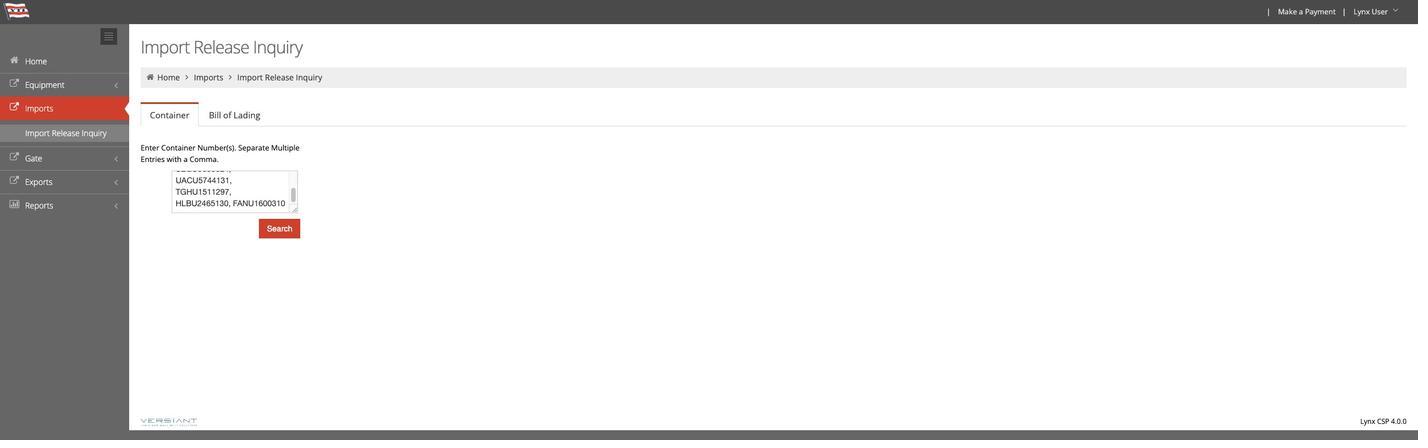 Task type: describe. For each thing, give the bounding box(es) containing it.
number(s).
[[198, 142, 236, 153]]

bill of lading link
[[200, 103, 270, 126]]

1 angle right image from the left
[[182, 73, 192, 81]]

entries
[[141, 154, 165, 164]]

exports
[[25, 176, 53, 187]]

2 vertical spatial import release inquiry
[[25, 128, 107, 138]]

search
[[267, 224, 293, 233]]

0 vertical spatial import release inquiry link
[[237, 72, 322, 83]]

4.0.0
[[1392, 416, 1407, 426]]

make a payment
[[1279, 6, 1337, 17]]

0 horizontal spatial home link
[[0, 49, 129, 73]]

0 vertical spatial home
[[25, 56, 47, 67]]

gate link
[[0, 146, 129, 170]]

versiant image
[[141, 418, 197, 426]]

0 vertical spatial imports
[[194, 72, 223, 83]]

of
[[223, 109, 231, 121]]

0 vertical spatial import release inquiry
[[141, 35, 303, 59]]

csp
[[1378, 416, 1390, 426]]

payment
[[1306, 6, 1337, 17]]

lynx user link
[[1349, 0, 1406, 24]]

lading
[[234, 109, 260, 121]]

2 angle right image from the left
[[225, 73, 235, 81]]

bill
[[209, 109, 221, 121]]

reports
[[25, 200, 53, 211]]

1 vertical spatial import release inquiry link
[[0, 125, 129, 142]]

make
[[1279, 6, 1298, 17]]

0 vertical spatial import
[[141, 35, 190, 59]]

inquiry for the top import release inquiry link
[[296, 72, 322, 83]]

a inside enter container number(s).  separate multiple entries with a comma.
[[184, 154, 188, 164]]

0 vertical spatial imports link
[[194, 72, 223, 83]]

search button
[[259, 219, 301, 238]]

lynx user
[[1355, 6, 1389, 17]]

imports inside imports link
[[25, 103, 53, 114]]

lynx for lynx user
[[1355, 6, 1371, 17]]

external link image for exports
[[9, 177, 20, 185]]



Task type: vqa. For each thing, say whether or not it's contained in the screenshot.
CSP at right bottom
yes



Task type: locate. For each thing, give the bounding box(es) containing it.
imports link up bill
[[194, 72, 223, 83]]

0 horizontal spatial imports link
[[0, 97, 129, 120]]

import release inquiry link up the gate link
[[0, 125, 129, 142]]

import release inquiry
[[141, 35, 303, 59], [237, 72, 322, 83], [25, 128, 107, 138]]

1 horizontal spatial home link
[[157, 72, 180, 83]]

home
[[25, 56, 47, 67], [157, 72, 180, 83]]

1 horizontal spatial imports
[[194, 72, 223, 83]]

external link image
[[9, 80, 20, 88], [9, 103, 20, 111]]

exports link
[[0, 170, 129, 194]]

1 vertical spatial release
[[265, 72, 294, 83]]

0 horizontal spatial import
[[25, 128, 50, 138]]

equipment link
[[0, 73, 129, 97]]

None text field
[[172, 171, 298, 213]]

equipment
[[25, 79, 65, 90]]

container
[[150, 109, 190, 121], [161, 142, 196, 153]]

angle right image
[[182, 73, 192, 81], [225, 73, 235, 81]]

0 vertical spatial a
[[1300, 6, 1304, 17]]

angle right image right home image
[[182, 73, 192, 81]]

0 vertical spatial inquiry
[[253, 35, 303, 59]]

2 horizontal spatial import
[[237, 72, 263, 83]]

1 vertical spatial import release inquiry
[[237, 72, 322, 83]]

external link image
[[9, 153, 20, 161], [9, 177, 20, 185]]

enter
[[141, 142, 159, 153]]

1 | from the left
[[1267, 6, 1271, 17]]

home image
[[145, 73, 155, 81]]

external link image for imports
[[9, 103, 20, 111]]

a right with
[[184, 154, 188, 164]]

0 horizontal spatial a
[[184, 154, 188, 164]]

imports link
[[194, 72, 223, 83], [0, 97, 129, 120]]

separate
[[238, 142, 269, 153]]

0 horizontal spatial |
[[1267, 6, 1271, 17]]

comma.
[[190, 154, 219, 164]]

home link right home image
[[157, 72, 180, 83]]

|
[[1267, 6, 1271, 17], [1343, 6, 1347, 17]]

external link image left gate
[[9, 153, 20, 161]]

1 horizontal spatial import
[[141, 35, 190, 59]]

import
[[141, 35, 190, 59], [237, 72, 263, 83], [25, 128, 50, 138]]

lynx for lynx csp 4.0.0
[[1361, 416, 1376, 426]]

1 vertical spatial home
[[157, 72, 180, 83]]

external link image inside imports link
[[9, 103, 20, 111]]

import up home image
[[141, 35, 190, 59]]

1 vertical spatial import
[[237, 72, 263, 83]]

imports link down 'equipment'
[[0, 97, 129, 120]]

home image
[[9, 56, 20, 64]]

1 vertical spatial lynx
[[1361, 416, 1376, 426]]

a right make
[[1300, 6, 1304, 17]]

external link image up the bar chart image
[[9, 177, 20, 185]]

angle down image
[[1391, 6, 1402, 14]]

make a payment link
[[1274, 0, 1341, 24]]

1 horizontal spatial angle right image
[[225, 73, 235, 81]]

multiple
[[271, 142, 300, 153]]

external link image inside the gate link
[[9, 153, 20, 161]]

1 horizontal spatial home
[[157, 72, 180, 83]]

0 vertical spatial lynx
[[1355, 6, 1371, 17]]

1 external link image from the top
[[9, 153, 20, 161]]

1 horizontal spatial a
[[1300, 6, 1304, 17]]

imports
[[194, 72, 223, 83], [25, 103, 53, 114]]

enter container number(s).  separate multiple entries with a comma.
[[141, 142, 300, 164]]

reports link
[[0, 194, 129, 217]]

2 vertical spatial import
[[25, 128, 50, 138]]

lynx left 'csp'
[[1361, 416, 1376, 426]]

import up lading
[[237, 72, 263, 83]]

0 horizontal spatial home
[[25, 56, 47, 67]]

1 vertical spatial inquiry
[[296, 72, 322, 83]]

1 horizontal spatial release
[[194, 35, 249, 59]]

| right payment
[[1343, 6, 1347, 17]]

container inside enter container number(s).  separate multiple entries with a comma.
[[161, 142, 196, 153]]

home link up 'equipment'
[[0, 49, 129, 73]]

external link image for equipment
[[9, 80, 20, 88]]

0 horizontal spatial release
[[52, 128, 80, 138]]

container up with
[[161, 142, 196, 153]]

1 vertical spatial imports link
[[0, 97, 129, 120]]

home right home icon
[[25, 56, 47, 67]]

external link image inside "equipment" "link"
[[9, 80, 20, 88]]

lynx csp 4.0.0
[[1361, 416, 1407, 426]]

2 vertical spatial release
[[52, 128, 80, 138]]

bar chart image
[[9, 200, 20, 209]]

lynx
[[1355, 6, 1371, 17], [1361, 416, 1376, 426]]

0 horizontal spatial imports
[[25, 103, 53, 114]]

container up enter
[[150, 109, 190, 121]]

0 horizontal spatial import release inquiry link
[[0, 125, 129, 142]]

container link
[[141, 104, 199, 126]]

1 vertical spatial a
[[184, 154, 188, 164]]

1 horizontal spatial |
[[1343, 6, 1347, 17]]

2 external link image from the top
[[9, 103, 20, 111]]

inquiry
[[253, 35, 303, 59], [296, 72, 322, 83], [82, 128, 107, 138]]

bill of lading
[[209, 109, 260, 121]]

2 vertical spatial inquiry
[[82, 128, 107, 138]]

lynx left the user at top right
[[1355, 6, 1371, 17]]

external link image for gate
[[9, 153, 20, 161]]

import up gate
[[25, 128, 50, 138]]

2 horizontal spatial release
[[265, 72, 294, 83]]

2 | from the left
[[1343, 6, 1347, 17]]

import release inquiry link up lading
[[237, 72, 322, 83]]

gate
[[25, 153, 42, 164]]

1 vertical spatial external link image
[[9, 103, 20, 111]]

0 vertical spatial external link image
[[9, 80, 20, 88]]

1 vertical spatial imports
[[25, 103, 53, 114]]

home link
[[0, 49, 129, 73], [157, 72, 180, 83]]

import release inquiry link
[[237, 72, 322, 83], [0, 125, 129, 142]]

home right home image
[[157, 72, 180, 83]]

inquiry for bottom import release inquiry link
[[82, 128, 107, 138]]

with
[[167, 154, 182, 164]]

1 external link image from the top
[[9, 80, 20, 88]]

1 horizontal spatial imports link
[[194, 72, 223, 83]]

a
[[1300, 6, 1304, 17], [184, 154, 188, 164]]

1 horizontal spatial import release inquiry link
[[237, 72, 322, 83]]

user
[[1373, 6, 1389, 17]]

0 vertical spatial container
[[150, 109, 190, 121]]

2 external link image from the top
[[9, 177, 20, 185]]

angle right image up the of
[[225, 73, 235, 81]]

external link image inside exports "link"
[[9, 177, 20, 185]]

release
[[194, 35, 249, 59], [265, 72, 294, 83], [52, 128, 80, 138]]

| left make
[[1267, 6, 1271, 17]]

0 horizontal spatial angle right image
[[182, 73, 192, 81]]

imports up bill
[[194, 72, 223, 83]]

0 vertical spatial release
[[194, 35, 249, 59]]

1 vertical spatial container
[[161, 142, 196, 153]]

0 vertical spatial external link image
[[9, 153, 20, 161]]

1 vertical spatial external link image
[[9, 177, 20, 185]]

imports down 'equipment'
[[25, 103, 53, 114]]



